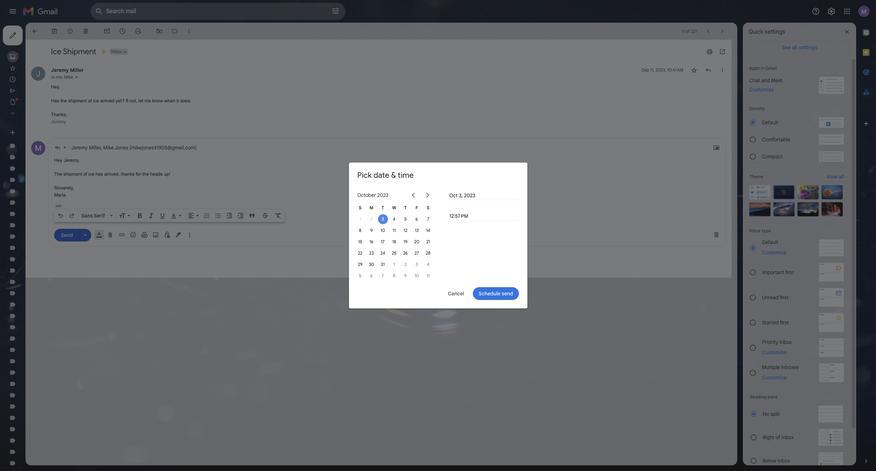 Task type: describe. For each thing, give the bounding box(es) containing it.
2023
[[378, 192, 389, 198]]

delete image
[[82, 28, 89, 35]]

miller for jeremy miller
[[70, 67, 84, 73]]

11,
[[651, 67, 655, 73]]

theme
[[750, 174, 764, 179]]

the
[[143, 171, 149, 177]]

search mail image
[[93, 5, 106, 18]]

pick
[[358, 170, 372, 180]]

2
[[371, 216, 373, 222]]

reading pane
[[751, 394, 779, 400]]

22
[[358, 250, 363, 256]]

advanced search options image
[[329, 4, 343, 18]]

to
[[51, 74, 55, 80]]

11 for 11
[[393, 228, 396, 233]]

, for me
[[62, 74, 63, 80]]

time
[[398, 170, 414, 180]]

of right the shipment
[[88, 98, 92, 103]]

settings image
[[828, 7, 837, 16]]

yet?
[[116, 98, 125, 103]]

below inbox
[[764, 458, 791, 464]]

bulleted list ‪(⌘⇧8)‬ image
[[215, 212, 222, 219]]

mike for miller
[[103, 145, 114, 151]]

first for important first
[[786, 269, 795, 275]]

1 s column header from the left
[[355, 202, 366, 214]]

in
[[762, 66, 765, 71]]

chat and meet
[[750, 77, 783, 84]]

inbox button
[[110, 49, 123, 55]]

theme element
[[750, 173, 764, 180]]

0 horizontal spatial me
[[56, 74, 62, 80]]

apps
[[750, 66, 760, 71]]

1 oct cell
[[355, 214, 366, 225]]

redo ‪(⌘y)‬ image
[[68, 212, 75, 219]]

indent more ‪(⌘])‬ image
[[237, 212, 244, 219]]

strikethrough ‪(⌘⇧x)‬ image
[[262, 212, 269, 219]]

1 vertical spatial inbox
[[778, 458, 791, 464]]

multiple
[[763, 364, 781, 370]]

default for important first
[[763, 239, 779, 246]]

4
[[393, 216, 396, 222]]

italic ‪(⌘i)‬ image
[[148, 212, 155, 219]]

density
[[750, 106, 765, 111]]

15
[[359, 239, 363, 244]]

the
[[54, 171, 62, 177]]

10
[[381, 228, 385, 233]]

23 oct cell
[[366, 248, 378, 259]]

indent less ‪(⌘[)‬ image
[[226, 212, 233, 219]]

shipment
[[63, 47, 96, 56]]

starred first
[[763, 319, 790, 326]]

2 t column header from the left
[[400, 202, 412, 214]]

ice for arrived
[[93, 98, 99, 103]]

reading
[[751, 394, 767, 400]]

thanks,
[[51, 112, 67, 117]]

jeremy for jeremy miller
[[51, 67, 69, 73]]

jeremy,
[[64, 158, 80, 163]]

inboxes
[[782, 364, 800, 370]]

not,
[[130, 98, 137, 103]]

up!
[[164, 171, 170, 177]]

sincerely, maria
[[54, 185, 74, 198]]

shipment
[[63, 171, 82, 177]]

227
[[692, 29, 698, 34]]

3 oct cell
[[378, 214, 389, 225]]

30 oct cell
[[366, 259, 378, 270]]

jeremy for jeremy miller , mike jones (mikejones41905@gmail.com)
[[71, 145, 88, 151]]

back to inbox image
[[31, 28, 38, 35]]

october
[[358, 192, 376, 198]]

the shipment
[[60, 98, 87, 103]]

right of inbox
[[764, 434, 795, 441]]

ice for has
[[89, 171, 94, 177]]

8 oct cell
[[355, 225, 366, 236]]

7 nov cell
[[378, 270, 389, 282]]

october 2023
[[358, 192, 389, 198]]

starred
[[763, 319, 780, 326]]

if
[[126, 98, 128, 103]]

unread first
[[763, 294, 789, 301]]

of inside message body text box
[[83, 171, 87, 177]]

hey,
[[51, 84, 61, 90]]

does.
[[180, 98, 192, 103]]

29
[[358, 262, 363, 267]]

pick date & time dialog
[[349, 162, 528, 309]]

newer image
[[705, 28, 713, 35]]

22 oct cell
[[355, 248, 366, 259]]

important according to google magic. switch
[[100, 48, 107, 55]]

pick date & time
[[358, 170, 414, 180]]

gmail
[[766, 66, 778, 71]]

reading pane element
[[751, 394, 844, 400]]

apps in gmail
[[750, 66, 778, 71]]

Message Body text field
[[54, 157, 721, 198]]

16 oct cell
[[366, 236, 378, 248]]

heads
[[150, 171, 163, 177]]

ice shipment
[[51, 47, 96, 56]]

arrived,
[[104, 171, 120, 177]]

has the shipment of ice arrived yet? if not, let me know when it does.
[[51, 98, 193, 103]]

quick
[[749, 28, 764, 35]]

29 oct cell
[[355, 259, 366, 270]]

october 2023 row
[[355, 188, 434, 202]]

type
[[762, 228, 772, 233]]

6
[[371, 273, 373, 278]]

meet
[[772, 77, 783, 84]]

inbox for inbox
[[111, 49, 122, 54]]

mike for me
[[64, 74, 73, 80]]

of right right at the right of the page
[[776, 434, 781, 441]]

pick date & time heading
[[358, 170, 414, 180]]

1 for 1 oct cell
[[360, 216, 361, 222]]

0 vertical spatial inbox
[[782, 434, 795, 441]]

pane
[[768, 394, 779, 400]]

15 oct cell
[[355, 236, 366, 248]]

quote ‪(⌘⇧9)‬ image
[[249, 212, 256, 219]]

10 oct cell
[[378, 225, 389, 236]]

sep 11, 2023, 10:41 am
[[642, 67, 684, 73]]

default for comfortable
[[763, 119, 779, 126]]

important first
[[763, 269, 795, 275]]

priority inbox
[[763, 339, 793, 345]]

2 oct cell
[[366, 214, 378, 225]]

inbox type element
[[750, 228, 845, 233]]

inbox type
[[750, 228, 772, 233]]

let
[[139, 98, 143, 103]]

jeremy miller
[[51, 67, 84, 73]]

sep 11, 2023, 10:41 am cell
[[642, 67, 684, 74]]

jones
[[115, 145, 128, 151]]

hey jeremy,
[[54, 158, 80, 163]]

t for first t column header
[[382, 205, 384, 210]]

it
[[177, 98, 179, 103]]

9 oct cell
[[366, 225, 378, 236]]

inbox for inbox type
[[750, 228, 761, 233]]

snooze image
[[119, 28, 126, 35]]

Time field
[[449, 212, 519, 220]]



Task type: locate. For each thing, give the bounding box(es) containing it.
inbox
[[111, 49, 122, 54], [750, 228, 761, 233], [780, 339, 793, 345]]

0 horizontal spatial 11
[[393, 228, 396, 233]]

inbox
[[782, 434, 795, 441], [778, 458, 791, 464]]

underline ‪(⌘u)‬ image
[[159, 212, 166, 219]]

unread
[[763, 294, 779, 301]]

s
[[359, 205, 362, 210], [427, 205, 430, 210]]

1 horizontal spatial t column header
[[400, 202, 412, 214]]

first right important
[[786, 269, 795, 275]]

maria
[[54, 192, 66, 198]]

9
[[371, 228, 373, 233]]

1 vertical spatial jeremy
[[51, 119, 66, 124]]

25
[[392, 250, 397, 256]]

s column header right f at left
[[423, 202, 434, 214]]

inbox right priority
[[780, 339, 793, 345]]

1 vertical spatial me
[[145, 98, 151, 103]]

1 left 2
[[360, 216, 361, 222]]

, down jeremy miller
[[62, 74, 63, 80]]

, left jones in the top of the page
[[101, 145, 102, 151]]

inbox right right at the right of the page
[[782, 434, 795, 441]]

ice left arrived
[[93, 98, 99, 103]]

ice
[[51, 47, 61, 56]]

w column header
[[389, 202, 400, 214]]

mike
[[64, 74, 73, 80], [103, 145, 114, 151]]

1 default from the top
[[763, 119, 779, 126]]

no
[[764, 411, 770, 417]]

8 for 8 nov cell
[[393, 273, 396, 278]]

0 horizontal spatial inbox
[[111, 49, 122, 54]]

0 vertical spatial me
[[56, 74, 62, 80]]

m
[[370, 205, 374, 210]]

inbox inside button
[[111, 49, 122, 54]]

31
[[381, 262, 385, 267]]

1 horizontal spatial inbox
[[750, 228, 761, 233]]

has
[[51, 98, 59, 103]]

8 down 1 oct cell
[[359, 228, 362, 233]]

1 vertical spatial 11
[[393, 228, 396, 233]]

0 horizontal spatial s
[[359, 205, 362, 210]]

1 horizontal spatial ,
[[101, 145, 102, 151]]

1 for 1 nov cell
[[394, 262, 395, 267]]

0 vertical spatial 1
[[360, 216, 361, 222]]

first right starred
[[781, 319, 790, 326]]

inbox right important according to google magic. switch
[[111, 49, 122, 54]]

default
[[763, 119, 779, 126], [763, 239, 779, 246]]

11 of 227
[[682, 29, 698, 34]]

11 for 11 of 227
[[682, 29, 685, 34]]

7
[[382, 273, 384, 278]]

of
[[687, 29, 691, 34], [88, 98, 92, 103], [83, 171, 87, 177], [776, 434, 781, 441]]

1 s from the left
[[359, 205, 362, 210]]

jeremy up to me , mike on the top left
[[51, 67, 69, 73]]

0 horizontal spatial s column header
[[355, 202, 366, 214]]

5
[[359, 273, 362, 278]]

30
[[369, 262, 374, 267]]

quick settings
[[749, 28, 786, 35]]

8 down 1 nov cell
[[393, 273, 396, 278]]

grid inside the pick date & time dialog
[[355, 202, 434, 282]]

23
[[370, 250, 374, 256]]

1 vertical spatial 8
[[393, 273, 396, 278]]

0 horizontal spatial 8
[[359, 228, 362, 233]]

11
[[682, 29, 685, 34], [393, 228, 396, 233]]

1 vertical spatial first
[[780, 294, 789, 301]]

0 horizontal spatial t
[[382, 205, 384, 210]]

s for 2nd s column header from right
[[359, 205, 362, 210]]

first for unread first
[[780, 294, 789, 301]]

5 nov cell
[[355, 270, 366, 282]]

undo ‪(⌘z)‬ image
[[57, 212, 64, 219]]

1 down 25 oct cell
[[394, 262, 395, 267]]

1 vertical spatial mike
[[103, 145, 114, 151]]

t column header right w
[[400, 202, 412, 214]]

settings
[[766, 28, 786, 35]]

0 horizontal spatial miller
[[70, 67, 84, 73]]

1 nov cell
[[389, 259, 400, 270]]

s right f at left
[[427, 205, 430, 210]]

t for 1st t column header from right
[[405, 205, 407, 210]]

display density element
[[750, 106, 845, 111]]

2023,
[[656, 67, 667, 73]]

18
[[393, 239, 396, 244]]

first for starred first
[[781, 319, 790, 326]]

thanks, jeremy
[[51, 112, 69, 124]]

miller
[[70, 67, 84, 73], [89, 145, 101, 151]]

1 horizontal spatial t
[[405, 205, 407, 210]]

1 t column header from the left
[[378, 202, 389, 214]]

f column header
[[412, 202, 423, 214]]

navigation
[[0, 23, 85, 471]]

4 oct cell
[[389, 214, 400, 225]]

default down type
[[763, 239, 779, 246]]

6 nov cell
[[366, 270, 378, 282]]

first right unread
[[780, 294, 789, 301]]

me
[[56, 74, 62, 80], [145, 98, 151, 103]]

1 vertical spatial ice
[[89, 171, 94, 177]]

miller left jones in the top of the page
[[89, 145, 101, 151]]

t column header up 3
[[378, 202, 389, 214]]

8 nov cell
[[389, 270, 400, 282]]

comfortable
[[763, 136, 791, 143]]

0 vertical spatial inbox
[[111, 49, 122, 54]]

1 horizontal spatial miller
[[89, 145, 101, 151]]

inbox right the below
[[778, 458, 791, 464]]

priority
[[763, 339, 779, 345]]

of left 227 at the right top of the page
[[687, 29, 691, 34]]

sincerely,
[[54, 185, 74, 191]]

the shipment of ice has arrived, thanks for the heads up!
[[54, 171, 170, 177]]

8 for 8 oct cell
[[359, 228, 362, 233]]

tab list
[[857, 23, 877, 446]]

0 vertical spatial first
[[786, 269, 795, 275]]

18 oct cell
[[389, 236, 400, 248]]

jeremy up jeremy,
[[71, 145, 88, 151]]

quick settings element
[[749, 28, 786, 41]]

report spam image
[[67, 28, 74, 35]]

grid
[[355, 202, 434, 282]]

2 default from the top
[[763, 239, 779, 246]]

miller for jeremy miller , mike jones (mikejones41905@gmail.com)
[[89, 145, 101, 151]]

me right let
[[145, 98, 151, 103]]

jeremy
[[51, 67, 69, 73], [51, 119, 66, 124], [71, 145, 88, 151]]

0 horizontal spatial 1
[[360, 216, 361, 222]]

show trimmed content image
[[54, 204, 63, 208]]

17 oct cell
[[378, 236, 389, 248]]

archive image
[[51, 28, 58, 35]]

for
[[136, 171, 141, 177]]

important
[[763, 269, 785, 275]]

Date field
[[449, 192, 519, 199]]

0 vertical spatial mike
[[64, 74, 73, 80]]

mike left jones in the top of the page
[[103, 145, 114, 151]]

1 horizontal spatial mike
[[103, 145, 114, 151]]

t left w
[[382, 205, 384, 210]]

t
[[382, 205, 384, 210], [405, 205, 407, 210]]

formatting options toolbar
[[54, 209, 285, 222]]

11 left 227 at the right top of the page
[[682, 29, 685, 34]]

inbox left type
[[750, 228, 761, 233]]

0 horizontal spatial t column header
[[378, 202, 389, 214]]

bold ‪(⌘b)‬ image
[[136, 212, 143, 219]]

ice inside message body text box
[[89, 171, 94, 177]]

s column header
[[355, 202, 366, 214], [423, 202, 434, 214]]

no split
[[764, 411, 781, 417]]

to me , mike
[[51, 74, 73, 80]]

1 vertical spatial miller
[[89, 145, 101, 151]]

know
[[152, 98, 163, 103]]

11 down 4 oct cell
[[393, 228, 396, 233]]

0 horizontal spatial ,
[[62, 74, 63, 80]]

ice left has in the left of the page
[[89, 171, 94, 177]]

10:41 am
[[668, 67, 684, 73]]

31 oct cell
[[378, 259, 389, 270]]

hey
[[54, 158, 62, 163]]

1 vertical spatial 1
[[394, 262, 395, 267]]

older image
[[720, 28, 727, 35]]

s column header left m
[[355, 202, 366, 214]]

0 vertical spatial ice
[[93, 98, 99, 103]]

2 s column header from the left
[[423, 202, 434, 214]]

1 horizontal spatial s
[[427, 205, 430, 210]]

and
[[762, 77, 771, 84]]

25 oct cell
[[389, 248, 400, 259]]

jeremy miller , mike jones (mikejones41905@gmail.com)
[[71, 145, 197, 151]]

2 vertical spatial inbox
[[780, 339, 793, 345]]

arrived
[[100, 98, 115, 103]]

2 vertical spatial first
[[781, 319, 790, 326]]

0 vertical spatial default
[[763, 119, 779, 126]]

t column header
[[378, 202, 389, 214], [400, 202, 412, 214]]

m column header
[[366, 202, 378, 214]]

date
[[374, 170, 390, 180]]

2 horizontal spatial inbox
[[780, 339, 793, 345]]

miller up to me , mike on the top left
[[70, 67, 84, 73]]

chat
[[750, 77, 761, 84]]

numbered list ‪(⌘⇧7)‬ image
[[203, 212, 210, 219]]

1 horizontal spatial s column header
[[423, 202, 434, 214]]

11 oct cell
[[389, 225, 400, 236]]

f
[[416, 205, 418, 210]]

(mikejones41905@gmail.com)
[[130, 145, 197, 151]]

thanks
[[121, 171, 135, 177]]

1 horizontal spatial 1
[[394, 262, 395, 267]]

t left f at left
[[405, 205, 407, 210]]

split
[[771, 411, 781, 417]]

0 horizontal spatial mike
[[64, 74, 73, 80]]

sep
[[642, 67, 650, 73]]

24 oct cell
[[378, 248, 389, 259]]

0 vertical spatial jeremy
[[51, 67, 69, 73]]

first
[[786, 269, 795, 275], [780, 294, 789, 301], [781, 319, 790, 326]]

11 inside cell
[[393, 228, 396, 233]]

1 vertical spatial inbox
[[750, 228, 761, 233]]

remove formatting ‪(⌘\)‬ image
[[275, 212, 282, 219]]

1 horizontal spatial me
[[145, 98, 151, 103]]

mike down jeremy miller
[[64, 74, 73, 80]]

w
[[393, 205, 397, 210]]

2 t from the left
[[405, 205, 407, 210]]

2 s from the left
[[427, 205, 430, 210]]

s left m
[[359, 205, 362, 210]]

grid containing s
[[355, 202, 434, 282]]

1 vertical spatial default
[[763, 239, 779, 246]]

0 vertical spatial 11
[[682, 29, 685, 34]]

jeremy inside thanks, jeremy
[[51, 119, 66, 124]]

add to tasks image
[[135, 28, 142, 35]]

discard draft ‪(⌘⇧d)‬ image
[[714, 231, 721, 238]]

ice
[[93, 98, 99, 103], [89, 171, 94, 177]]

1 horizontal spatial 11
[[682, 29, 685, 34]]

0 vertical spatial miller
[[70, 67, 84, 73]]

24
[[381, 250, 386, 256]]

below
[[764, 458, 777, 464]]

multiple inboxes
[[763, 364, 800, 370]]

2 vertical spatial jeremy
[[71, 145, 88, 151]]

me right the to
[[56, 74, 62, 80]]

jeremy down thanks,
[[51, 119, 66, 124]]

1 horizontal spatial 8
[[393, 273, 396, 278]]

1 t from the left
[[382, 205, 384, 210]]

, for miller
[[101, 145, 102, 151]]

&
[[391, 170, 396, 180]]

s for second s column header
[[427, 205, 430, 210]]

Not starred checkbox
[[691, 67, 698, 74]]

None search field
[[91, 3, 346, 20]]

3
[[382, 216, 384, 222]]

0 vertical spatial ,
[[62, 74, 63, 80]]

1 vertical spatial ,
[[101, 145, 102, 151]]

16
[[370, 239, 374, 244]]

of right shipment
[[83, 171, 87, 177]]

when
[[164, 98, 175, 103]]

right
[[764, 434, 775, 441]]

,
[[62, 74, 63, 80], [101, 145, 102, 151]]

0 vertical spatial 8
[[359, 228, 362, 233]]

default up comfortable on the top right of the page
[[763, 119, 779, 126]]



Task type: vqa. For each thing, say whether or not it's contained in the screenshot.


